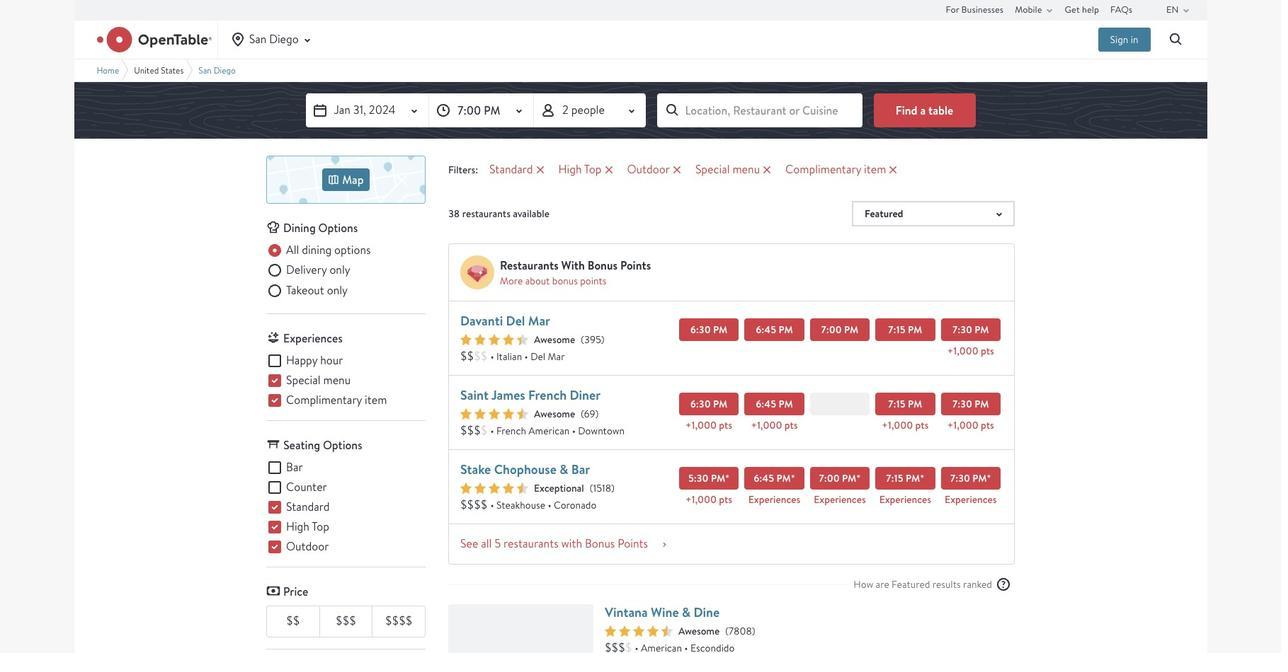 Task type: vqa. For each thing, say whether or not it's contained in the screenshot.


Task type: describe. For each thing, give the bounding box(es) containing it.
seating options
[[283, 438, 362, 453]]

6:30 pm link for saint james french diner
[[679, 393, 739, 416]]

$$$$ for $$$$ • steakhouse • coronado
[[460, 498, 488, 513]]

+1,000 pts for saint james french diner's 6:30 pm link
[[686, 419, 732, 432]]

diner
[[570, 387, 601, 404]]

options
[[334, 243, 371, 258]]

chophouse
[[494, 461, 557, 479]]

$$$ for $$$
[[336, 614, 356, 629]]

* for 5:30 pm *
[[725, 472, 730, 486]]

takeout only
[[286, 283, 348, 298]]

delivery only
[[286, 263, 351, 278]]

$$$$ • steakhouse • coronado
[[460, 498, 597, 513]]

6:45 pm link for davanti del mar
[[745, 319, 804, 341]]

dining options group
[[266, 242, 426, 303]]

jan 31, 2024 button
[[306, 94, 429, 128]]

( for vintana wine & dine
[[726, 625, 729, 638]]

sign in button
[[1098, 28, 1151, 52]]

4.6 stars image
[[460, 483, 528, 494]]

diego inside 'dropdown button'
[[269, 32, 299, 47]]

69
[[584, 408, 595, 421]]

san diego button
[[229, 21, 316, 59]]

* for 6:45 pm *
[[791, 472, 795, 486]]

awesome ( 395 )
[[534, 334, 605, 346]]

Please input a Location, Restaurant or Cuisine field
[[657, 94, 862, 128]]

san inside 'dropdown button'
[[249, 32, 267, 47]]

( for saint james french diner
[[581, 408, 584, 421]]

4.2 stars image
[[460, 334, 528, 346]]

* for 7:30 pm *
[[987, 472, 991, 486]]

7:30 for saint james french diner
[[953, 397, 973, 412]]

filters:
[[448, 164, 478, 176]]

more
[[500, 275, 523, 288]]

mobile button
[[1015, 0, 1058, 20]]

exceptional
[[534, 482, 584, 495]]

sign
[[1110, 33, 1129, 46]]

dining
[[283, 220, 316, 236]]

• down 4.6 stars image on the left bottom of page
[[490, 499, 494, 512]]

0 vertical spatial restaurants
[[462, 208, 511, 220]]

get
[[1065, 3, 1080, 15]]

7:00 pm link
[[810, 319, 870, 341]]

38
[[448, 208, 460, 220]]

wine
[[651, 604, 679, 622]]

0 vertical spatial 7:00 pm
[[458, 103, 500, 118]]

high top inside seating options group
[[286, 520, 329, 535]]

happy hour
[[286, 354, 343, 368]]

about
[[525, 275, 550, 288]]

san diego link
[[199, 65, 236, 76]]

1 vertical spatial bonus
[[552, 275, 578, 288]]

only for delivery only
[[330, 263, 351, 278]]

del inside $$ $$ • italian • del mar
[[531, 351, 546, 363]]

vintana wine & dine
[[605, 604, 720, 622]]

all
[[286, 243, 299, 258]]

find
[[896, 103, 918, 118]]

menu inside experiences group
[[323, 373, 351, 388]]

395
[[584, 334, 601, 346]]

saint james french diner
[[460, 387, 601, 404]]

jan
[[334, 103, 351, 117]]

7:30 pm for davanti del mar
[[953, 323, 989, 337]]

stake chophouse & bar link
[[460, 461, 590, 479]]

top inside seating options group
[[312, 520, 329, 535]]

1 vertical spatial diego
[[214, 65, 236, 76]]

outdoor button
[[622, 162, 690, 179]]

$$ for $$
[[286, 614, 300, 629]]

7:15 pm link for davanti del mar
[[876, 319, 935, 341]]

7:15 for saint james french diner
[[889, 397, 906, 412]]

experiences up happy hour
[[283, 331, 343, 347]]

ranked
[[963, 579, 992, 591]]

$$ for $$ $$ • italian • del mar
[[460, 349, 474, 364]]

awesome ( 69 )
[[534, 408, 599, 421]]

2 vertical spatial 7:30
[[951, 472, 970, 486]]

happy
[[286, 354, 318, 368]]

6:30 for saint james french diner
[[690, 397, 711, 412]]

states
[[161, 65, 184, 76]]

options for dining options
[[318, 220, 358, 236]]

all dining options
[[286, 243, 371, 258]]

home link
[[97, 65, 119, 76]]

mar inside $$ $$ • italian • del mar
[[548, 351, 565, 363]]

5
[[495, 537, 501, 552]]

hour
[[320, 354, 343, 368]]

downtown
[[578, 425, 625, 438]]

All dining options radio
[[266, 242, 371, 259]]

1 vertical spatial points
[[580, 275, 607, 288]]

1 vertical spatial featured
[[892, 579, 930, 591]]

for businesses button
[[946, 0, 1004, 20]]

home
[[97, 65, 119, 76]]

7:30 for davanti del mar
[[953, 323, 973, 337]]

+1,000 pts for saint james french diner 7:15 pm link
[[882, 419, 929, 432]]

top inside button
[[584, 162, 602, 177]]

complimentary item inside button
[[786, 162, 887, 177]]

bar inside seating options group
[[286, 461, 303, 475]]

( for stake chophouse & bar
[[590, 482, 593, 495]]

7:15 pm *
[[886, 472, 925, 486]]

7:00 pm *
[[819, 472, 861, 486]]

james
[[491, 387, 525, 404]]

• right "italian" at the left bottom
[[525, 351, 528, 363]]

2 people
[[563, 103, 605, 117]]

only for takeout only
[[327, 283, 348, 298]]

1 horizontal spatial 7:00 pm
[[821, 323, 859, 337]]

takeout
[[286, 283, 324, 298]]

1 horizontal spatial bar
[[571, 461, 590, 479]]

6:45 for davanti del mar
[[756, 323, 776, 337]]

davanti del mar link
[[460, 312, 550, 330]]

get help button
[[1065, 0, 1099, 20]]

united states
[[134, 65, 184, 76]]

standard inside button
[[490, 162, 533, 177]]

high inside seating options group
[[286, 520, 310, 535]]

7:30 pm *
[[951, 472, 991, 486]]

with inside restaurants with bonus points more about bonus points
[[561, 258, 585, 273]]

4.5 stars image for vintana
[[605, 626, 673, 638]]

high top inside button
[[559, 162, 602, 177]]

2024
[[369, 103, 396, 117]]

how are featured results ranked
[[854, 579, 992, 591]]

1 vertical spatial san diego
[[199, 65, 236, 76]]

bonus point image
[[460, 256, 494, 290]]

all
[[481, 537, 492, 552]]

jan 31, 2024
[[334, 103, 396, 117]]

7:15 pm for davanti del mar
[[889, 323, 923, 337]]

map
[[342, 172, 364, 188]]

0 vertical spatial mar
[[528, 312, 550, 330]]

38 restaurants available
[[448, 208, 550, 220]]

dining options
[[283, 220, 358, 236]]

0 vertical spatial points
[[620, 258, 651, 273]]

outdoor inside seating options group
[[286, 540, 329, 555]]

high inside button
[[559, 162, 582, 177]]

7:15 for davanti del mar
[[889, 323, 906, 337]]

1 vertical spatial 7:00
[[821, 323, 842, 337]]



Task type: locate. For each thing, give the bounding box(es) containing it.
4 * from the left
[[920, 472, 925, 486]]

1 horizontal spatial diego
[[269, 32, 299, 47]]

awesome down dine
[[679, 625, 720, 638]]

1 7:30 pm from the top
[[953, 323, 989, 337]]

restaurants
[[500, 258, 559, 273]]

$$$
[[460, 423, 481, 438], [336, 614, 356, 629]]

7:00
[[458, 103, 481, 118], [821, 323, 842, 337], [819, 472, 840, 486]]

&
[[560, 461, 568, 479], [682, 604, 691, 622]]

0 horizontal spatial special
[[286, 373, 321, 388]]

top
[[584, 162, 602, 177], [312, 520, 329, 535]]

6:45 pm for saint james french diner
[[756, 397, 793, 412]]

0 horizontal spatial san diego
[[199, 65, 236, 76]]

are
[[876, 579, 890, 591]]

6:30 pm for davanti del mar
[[690, 323, 728, 337]]

san diego inside 'dropdown button'
[[249, 32, 299, 47]]

2 6:45 pm link from the top
[[745, 393, 804, 416]]

0 vertical spatial $$$
[[460, 423, 481, 438]]

search icon image
[[1168, 31, 1185, 48]]

7:15 pm link for saint james french diner
[[876, 393, 935, 416]]

1 * from the left
[[725, 472, 730, 486]]

1 vertical spatial $$$$
[[385, 614, 413, 629]]

0 vertical spatial 6:30 pm link
[[679, 319, 739, 341]]

& left dine
[[682, 604, 691, 622]]

special menu inside experiences group
[[286, 373, 351, 388]]

stake
[[460, 461, 491, 479]]

awesome ( 7808 )
[[679, 625, 755, 638]]

7:30 pm for saint james french diner
[[953, 397, 989, 412]]

1 horizontal spatial &
[[682, 604, 691, 622]]

menu down the please input a location, restaurant or cuisine field
[[733, 162, 760, 177]]

1 6:30 pm from the top
[[690, 323, 728, 337]]

en button
[[1167, 0, 1195, 20]]

1 vertical spatial outdoor
[[286, 540, 329, 555]]

1 6:30 from the top
[[690, 323, 711, 337]]

* for 7:15 pm *
[[920, 472, 925, 486]]

san diego
[[249, 32, 299, 47], [199, 65, 236, 76]]

pm
[[484, 103, 500, 118], [713, 323, 728, 337], [779, 323, 793, 337], [844, 323, 859, 337], [908, 323, 923, 337], [975, 323, 989, 337], [713, 397, 728, 412], [779, 397, 793, 412], [908, 397, 923, 412], [975, 397, 989, 412], [711, 472, 725, 486], [777, 472, 791, 486], [842, 472, 857, 486], [906, 472, 920, 486], [973, 472, 987, 486]]

awesome
[[534, 334, 575, 346], [534, 408, 575, 421], [679, 625, 720, 638]]

featured inside popup button
[[865, 207, 904, 221]]

1 vertical spatial del
[[531, 351, 546, 363]]

high top
[[559, 162, 602, 177], [286, 520, 329, 535]]

0 vertical spatial outdoor
[[627, 162, 670, 177]]

) for davanti del mar
[[601, 334, 605, 346]]

options
[[318, 220, 358, 236], [323, 438, 362, 453]]

bonus up "more about bonus points" link
[[588, 258, 618, 273]]

1 vertical spatial san
[[199, 65, 212, 76]]

• down exceptional
[[548, 499, 552, 512]]

bar
[[286, 461, 303, 475], [571, 461, 590, 479]]

special menu down happy hour
[[286, 373, 351, 388]]

1 vertical spatial high
[[286, 520, 310, 535]]

experiences for 7:30 pm *
[[945, 494, 997, 506]]

italian
[[497, 351, 522, 363]]

0 vertical spatial special menu
[[696, 162, 760, 177]]

0 vertical spatial 7:30
[[953, 323, 973, 337]]

item
[[864, 162, 887, 177], [365, 393, 387, 408]]

6:45 pm link for saint james french diner
[[745, 393, 804, 416]]

• down awesome ( 69 )
[[572, 425, 576, 438]]

1 horizontal spatial complimentary
[[786, 162, 862, 177]]

$$ $$ • italian • del mar
[[460, 349, 565, 364]]

& for chophouse
[[560, 461, 568, 479]]

more about bonus points link
[[500, 275, 607, 288]]

0 vertical spatial complimentary item
[[786, 162, 887, 177]]

bonus
[[585, 537, 615, 552]]

0 horizontal spatial diego
[[214, 65, 236, 76]]

0 horizontal spatial $$$
[[336, 614, 356, 629]]

vintana
[[605, 604, 648, 622]]

stake chophouse & bar
[[460, 461, 590, 479]]

outdoor right high top button
[[627, 162, 670, 177]]

featured button
[[852, 201, 1015, 227]]

standard button
[[484, 162, 553, 179]]

special right outdoor button in the top of the page
[[696, 162, 730, 177]]

complimentary item button
[[780, 162, 906, 179]]

& for wine
[[682, 604, 691, 622]]

0 vertical spatial high
[[559, 162, 582, 177]]

item inside button
[[864, 162, 887, 177]]

1 vertical spatial standard
[[286, 500, 330, 515]]

1518
[[593, 482, 611, 495]]

get help
[[1065, 3, 1099, 15]]

featured down "complimentary item" button
[[865, 207, 904, 221]]

points
[[618, 537, 648, 552]]

1 horizontal spatial item
[[864, 162, 887, 177]]

6:30 pm link for davanti del mar
[[679, 319, 739, 341]]

featured right are
[[892, 579, 930, 591]]

seating options group
[[266, 460, 426, 556]]

Takeout only radio
[[266, 282, 348, 299]]

how
[[854, 579, 874, 591]]

1 7:30 pm link from the top
[[941, 319, 1001, 341]]

delivery
[[286, 263, 327, 278]]

5:30
[[688, 472, 709, 486]]

2 6:30 from the top
[[690, 397, 711, 412]]

0 vertical spatial 7:15 pm
[[889, 323, 923, 337]]

faqs button
[[1111, 0, 1133, 20]]

bar up counter at the bottom left of page
[[286, 461, 303, 475]]

1 horizontal spatial bonus
[[588, 258, 618, 273]]

1 vertical spatial special menu
[[286, 373, 351, 388]]

2 7:15 pm link from the top
[[876, 393, 935, 416]]

french right the $
[[497, 425, 526, 438]]

restaurants right 5
[[504, 537, 559, 552]]

special down happy
[[286, 373, 321, 388]]

0 vertical spatial 7:15 pm link
[[876, 319, 935, 341]]

1 horizontal spatial special
[[696, 162, 730, 177]]

menu
[[733, 162, 760, 177], [323, 373, 351, 388]]

4.5 stars image for saint
[[460, 409, 528, 420]]

only down delivery only
[[327, 283, 348, 298]]

2 6:30 pm from the top
[[690, 397, 728, 412]]

None field
[[657, 94, 862, 128]]

4.5 stars image down vintana
[[605, 626, 673, 638]]

& up exceptional
[[560, 461, 568, 479]]

options right seating
[[323, 438, 362, 453]]

0 horizontal spatial bonus
[[552, 275, 578, 288]]

1 7:15 pm from the top
[[889, 323, 923, 337]]

7:30 pm link for saint james french diner
[[941, 393, 1001, 416]]

6:45 for saint james french diner
[[756, 397, 776, 412]]

0 vertical spatial 7:00
[[458, 103, 481, 118]]

0 vertical spatial complimentary
[[786, 162, 862, 177]]

*
[[725, 472, 730, 486], [791, 472, 795, 486], [857, 472, 861, 486], [920, 472, 925, 486], [987, 472, 991, 486]]

0 vertical spatial diego
[[269, 32, 299, 47]]

bonus right about
[[552, 275, 578, 288]]

experiences down 7:15 pm *
[[880, 494, 932, 506]]

steakhouse
[[497, 499, 545, 512]]

high right standard button
[[559, 162, 582, 177]]

mobile
[[1015, 3, 1042, 15]]

0 vertical spatial high top
[[559, 162, 602, 177]]

0 vertical spatial bonus
[[588, 258, 618, 273]]

special inside experiences group
[[286, 373, 321, 388]]

0 vertical spatial 6:45
[[756, 323, 776, 337]]

menu down hour
[[323, 373, 351, 388]]

united
[[134, 65, 159, 76]]

) for saint james french diner
[[595, 408, 599, 421]]

saint
[[460, 387, 489, 404]]

1 horizontal spatial points
[[620, 258, 651, 273]]

7808
[[729, 625, 752, 638]]

1 horizontal spatial high top
[[559, 162, 602, 177]]

special
[[696, 162, 730, 177], [286, 373, 321, 388]]

for businesses
[[946, 3, 1004, 15]]

2 * from the left
[[791, 472, 795, 486]]

complimentary item inside experiences group
[[286, 393, 387, 408]]

1 vertical spatial 6:30
[[690, 397, 711, 412]]

top down "people"
[[584, 162, 602, 177]]

1 vertical spatial high top
[[286, 520, 329, 535]]

1 horizontal spatial san diego
[[249, 32, 299, 47]]

top down counter at the bottom left of page
[[312, 520, 329, 535]]

options up all dining options
[[318, 220, 358, 236]]

2 with from the top
[[561, 537, 582, 552]]

6:30 pm for saint james french diner
[[690, 397, 728, 412]]

1 vertical spatial 6:30 pm
[[690, 397, 728, 412]]

french inside $$$ $ • french american • downtown
[[497, 425, 526, 438]]

find a table
[[896, 103, 954, 118]]

davanti
[[460, 312, 503, 330]]

0 horizontal spatial san
[[199, 65, 212, 76]]

$
[[481, 423, 488, 438]]

see all 5 restaurants with bonus points
[[460, 537, 648, 552]]

mar up awesome ( 395 )
[[528, 312, 550, 330]]

0 vertical spatial &
[[560, 461, 568, 479]]

0 horizontal spatial complimentary item
[[286, 393, 387, 408]]

1 with from the top
[[561, 258, 585, 273]]

1 6:45 pm from the top
[[756, 323, 793, 337]]

awesome for french
[[534, 408, 575, 421]]

find a table button
[[874, 94, 976, 128]]

bar up exceptional ( 1518 )
[[571, 461, 590, 479]]

1 vertical spatial 7:15 pm
[[889, 397, 923, 412]]

0 vertical spatial menu
[[733, 162, 760, 177]]

1 6:45 pm link from the top
[[745, 319, 804, 341]]

6:45 pm for davanti del mar
[[756, 323, 793, 337]]

special menu inside special menu button
[[696, 162, 760, 177]]

1 vertical spatial 6:45 pm
[[756, 397, 793, 412]]

5 * from the left
[[987, 472, 991, 486]]

6:45 pm *
[[754, 472, 795, 486]]

complimentary inside experiences group
[[286, 393, 362, 408]]

businesses
[[962, 3, 1004, 15]]

0 vertical spatial special
[[696, 162, 730, 177]]

2 vertical spatial 7:00
[[819, 472, 840, 486]]

1 horizontal spatial outdoor
[[627, 162, 670, 177]]

4.5 stars image
[[460, 409, 528, 420], [605, 626, 673, 638]]

restaurants with bonus points more about bonus points
[[500, 258, 651, 288]]

item inside experiences group
[[365, 393, 387, 408]]

experiences for 6:45 pm *
[[749, 494, 801, 506]]

restaurants
[[462, 208, 511, 220], [504, 537, 559, 552]]

1 vertical spatial complimentary
[[286, 393, 362, 408]]

7:15 pm
[[889, 323, 923, 337], [889, 397, 923, 412]]

awesome up 'american'
[[534, 408, 575, 421]]

awesome for &
[[679, 625, 720, 638]]

$$$$ for $$$$
[[385, 614, 413, 629]]

dine
[[694, 604, 720, 622]]

1 horizontal spatial standard
[[490, 162, 533, 177]]

options for seating options
[[323, 438, 362, 453]]

0 vertical spatial 6:30 pm
[[690, 323, 728, 337]]

$$$$
[[460, 498, 488, 513], [385, 614, 413, 629]]

2
[[563, 103, 569, 117]]

0 horizontal spatial points
[[580, 275, 607, 288]]

1 6:30 pm link from the top
[[679, 319, 739, 341]]

1 horizontal spatial $$$$
[[460, 498, 488, 513]]

7:15 pm for saint james french diner
[[889, 397, 923, 412]]

high down counter at the bottom left of page
[[286, 520, 310, 535]]

0 vertical spatial with
[[561, 258, 585, 273]]

1 vertical spatial top
[[312, 520, 329, 535]]

awesome for mar
[[534, 334, 575, 346]]

2 7:30 pm from the top
[[953, 397, 989, 412]]

0 vertical spatial top
[[584, 162, 602, 177]]

restaurants right 38
[[462, 208, 511, 220]]

+1,000 pts for 7:30 pm link for saint james french diner
[[948, 419, 994, 432]]

0 vertical spatial awesome
[[534, 334, 575, 346]]

only down all dining options
[[330, 263, 351, 278]]

exceptional ( 1518 )
[[534, 482, 615, 495]]

2 7:15 pm from the top
[[889, 397, 923, 412]]

experiences down 7:30 pm *
[[945, 494, 997, 506]]

1 vertical spatial 6:45
[[756, 397, 776, 412]]

high top down counter at the bottom left of page
[[286, 520, 329, 535]]

outdoor up price at the bottom of the page
[[286, 540, 329, 555]]

•
[[490, 351, 494, 363], [525, 351, 528, 363], [490, 425, 494, 438], [572, 425, 576, 438], [490, 499, 494, 512], [548, 499, 552, 512]]

0 vertical spatial 4.5 stars image
[[460, 409, 528, 420]]

0 vertical spatial 6:45 pm
[[756, 323, 793, 337]]

outdoor inside button
[[627, 162, 670, 177]]

• left "italian" at the left bottom
[[490, 351, 494, 363]]

standard inside seating options group
[[286, 500, 330, 515]]

with left bonus
[[561, 537, 582, 552]]

0 vertical spatial featured
[[865, 207, 904, 221]]

7:00 pm
[[458, 103, 500, 118], [821, 323, 859, 337]]

5:30 pm *
[[688, 472, 730, 486]]

)
[[601, 334, 605, 346], [595, 408, 599, 421], [611, 482, 615, 495], [752, 625, 755, 638]]

1 horizontal spatial french
[[528, 387, 567, 404]]

0 vertical spatial options
[[318, 220, 358, 236]]

0 vertical spatial san
[[249, 32, 267, 47]]

counter
[[286, 480, 327, 495]]

0 horizontal spatial menu
[[323, 373, 351, 388]]

0 horizontal spatial $$$$
[[385, 614, 413, 629]]

6:30 for davanti del mar
[[690, 323, 711, 337]]

experiences group
[[266, 353, 426, 410]]

with inside button
[[561, 537, 582, 552]]

) for vintana wine & dine
[[752, 625, 755, 638]]

• right the $
[[490, 425, 494, 438]]

french up awesome ( 69 )
[[528, 387, 567, 404]]

high top button
[[553, 162, 622, 179]]

7:30 pm link
[[941, 319, 1001, 341], [941, 393, 1001, 416]]

standard
[[490, 162, 533, 177], [286, 500, 330, 515]]

mar down awesome ( 395 )
[[548, 351, 565, 363]]

menu inside button
[[733, 162, 760, 177]]

with up "more about bonus points" link
[[561, 258, 585, 273]]

0 horizontal spatial del
[[506, 312, 525, 330]]

seating
[[283, 438, 320, 453]]

$$$ for $$$ $ • french american • downtown
[[460, 423, 481, 438]]

) for stake chophouse & bar
[[611, 482, 615, 495]]

diego
[[269, 32, 299, 47], [214, 65, 236, 76]]

+1,000 pts for 6:45 pm link corresponding to saint james french diner
[[751, 419, 798, 432]]

2 7:30 pm link from the top
[[941, 393, 1001, 416]]

with
[[561, 258, 585, 273], [561, 537, 582, 552]]

1 vertical spatial 6:45 pm link
[[745, 393, 804, 416]]

1 vertical spatial only
[[327, 283, 348, 298]]

2 6:45 pm from the top
[[756, 397, 793, 412]]

results
[[933, 579, 961, 591]]

del right "italian" at the left bottom
[[531, 351, 546, 363]]

1 vertical spatial 7:30 pm link
[[941, 393, 1001, 416]]

see all 5 restaurants with bonus points button
[[460, 536, 669, 553]]

1 horizontal spatial special menu
[[696, 162, 760, 177]]

davanti del mar
[[460, 312, 550, 330]]

6:30 pm link
[[679, 319, 739, 341], [679, 393, 739, 416]]

( for davanti del mar
[[581, 334, 584, 346]]

complimentary inside "complimentary item" button
[[786, 162, 862, 177]]

pts
[[981, 345, 994, 358], [719, 419, 732, 432], [785, 419, 798, 432], [916, 419, 929, 432], [981, 419, 994, 432], [719, 494, 732, 506]]

awesome left 395
[[534, 334, 575, 346]]

1 vertical spatial with
[[561, 537, 582, 552]]

experiences down 7:00 pm *
[[814, 494, 866, 506]]

1 vertical spatial complimentary item
[[286, 393, 387, 408]]

7:30 pm
[[953, 323, 989, 337], [953, 397, 989, 412]]

0 vertical spatial 7:30 pm link
[[941, 319, 1001, 341]]

complimentary item
[[786, 162, 887, 177], [286, 393, 387, 408]]

2 vertical spatial 7:15
[[886, 472, 904, 486]]

+1,000 pts for 7:30 pm link related to davanti del mar
[[948, 345, 994, 358]]

del up '4.2 stars' image
[[506, 312, 525, 330]]

1 vertical spatial item
[[365, 393, 387, 408]]

1 horizontal spatial del
[[531, 351, 546, 363]]

0 horizontal spatial bar
[[286, 461, 303, 475]]

7:30 pm link for davanti del mar
[[941, 319, 1001, 341]]

experiences for 7:15 pm *
[[880, 494, 932, 506]]

for
[[946, 3, 959, 15]]

2 6:30 pm link from the top
[[679, 393, 739, 416]]

1 vertical spatial special
[[286, 373, 321, 388]]

special menu down the please input a location, restaurant or cuisine field
[[696, 162, 760, 177]]

price
[[283, 585, 308, 600]]

standard down counter at the bottom left of page
[[286, 500, 330, 515]]

0 vertical spatial 7:15
[[889, 323, 906, 337]]

4.5 stars image up the $
[[460, 409, 528, 420]]

2 vertical spatial 6:45
[[754, 472, 774, 486]]

restaurants inside see all 5 restaurants with bonus points button
[[504, 537, 559, 552]]

opentable logo image
[[97, 27, 212, 52]]

0 horizontal spatial complimentary
[[286, 393, 362, 408]]

1 vertical spatial 7:30
[[953, 397, 973, 412]]

0 vertical spatial 7:30 pm
[[953, 323, 989, 337]]

* for 7:00 pm *
[[857, 472, 861, 486]]

$$$ $ • french american • downtown
[[460, 423, 625, 438]]

0 horizontal spatial standard
[[286, 500, 330, 515]]

experiences for 7:00 pm *
[[814, 494, 866, 506]]

high top down the 2 people
[[559, 162, 602, 177]]

1 horizontal spatial high
[[559, 162, 582, 177]]

3 * from the left
[[857, 472, 861, 486]]

special inside button
[[696, 162, 730, 177]]

en
[[1167, 3, 1179, 15]]

experiences down 6:45 pm *
[[749, 494, 801, 506]]

Delivery only radio
[[266, 262, 351, 279]]

1 vertical spatial $$$
[[336, 614, 356, 629]]

0 horizontal spatial top
[[312, 520, 329, 535]]

outdoor
[[627, 162, 670, 177], [286, 540, 329, 555]]

0 horizontal spatial 7:00 pm
[[458, 103, 500, 118]]

standard up 38 restaurants available
[[490, 162, 533, 177]]

coronado
[[554, 499, 597, 512]]

1 7:15 pm link from the top
[[876, 319, 935, 341]]

0 vertical spatial $$$$
[[460, 498, 488, 513]]



